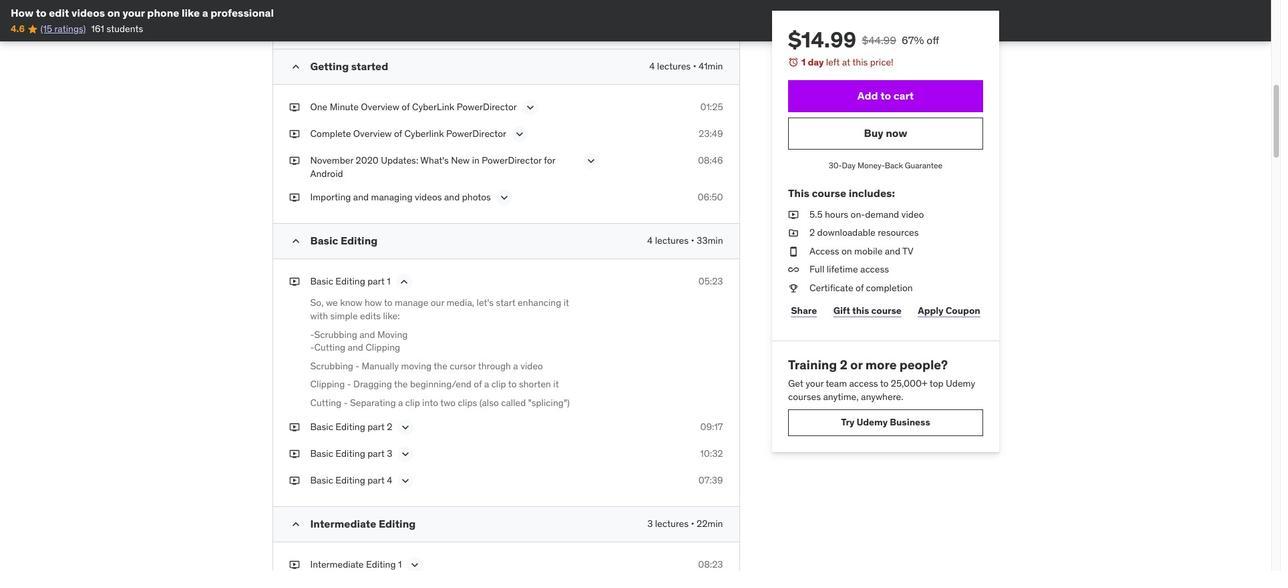 Task type: locate. For each thing, give the bounding box(es) containing it.
hide lecture description image
[[397, 276, 411, 289]]

basic
[[310, 234, 338, 248], [310, 276, 333, 288], [310, 421, 333, 433], [310, 448, 333, 460], [310, 474, 333, 486]]

basic editing part 3
[[310, 448, 393, 460]]

1 small image from the top
[[289, 60, 302, 74]]

getting
[[310, 60, 349, 73]]

separating
[[350, 397, 396, 409]]

your up students
[[123, 6, 145, 19]]

xsmall image left importing
[[289, 191, 300, 205]]

2 vertical spatial 1
[[398, 559, 402, 571]]

1 vertical spatial videos
[[415, 191, 442, 204]]

0 vertical spatial it
[[564, 297, 570, 309]]

basic down importing
[[310, 234, 338, 248]]

this inside gift this course link
[[853, 305, 870, 317]]

3 lectures • 22min
[[648, 518, 724, 530]]

buy now button
[[788, 117, 984, 149]]

of inside so, we know how to manage our media, let's start enhancing it with simple edits like: -scrubbing and moving -cutting and clipping scrubbing - manually moving the cursor through a video clipping - dragging the beginning/end of a clip to shorten it cutting - separating a clip into two clips (also called "splicing")
[[474, 379, 482, 391]]

3 part from the top
[[368, 448, 385, 460]]

editing down basic editing part 3
[[336, 474, 366, 486]]

get
[[788, 378, 804, 390]]

22min
[[697, 518, 724, 530]]

0 vertical spatial clip
[[492, 379, 506, 391]]

video up 'resources' on the top of page
[[902, 208, 924, 220]]

to up "anywhere."
[[880, 378, 889, 390]]

editing up basic editing part 1
[[341, 234, 378, 248]]

basic editing part 1
[[310, 276, 391, 288]]

1 horizontal spatial clip
[[492, 379, 506, 391]]

2 horizontal spatial show lecture description image
[[585, 155, 598, 168]]

intermediate editing
[[310, 517, 416, 530]]

team
[[826, 378, 847, 390]]

of up complete overview of cyberlink powerdirector
[[402, 101, 410, 113]]

0 vertical spatial your
[[123, 6, 145, 19]]

this
[[853, 56, 868, 68], [853, 305, 870, 317]]

on down downloadable
[[842, 245, 852, 257]]

mobile
[[855, 245, 883, 257]]

lectures left "41min"
[[658, 60, 691, 72]]

students
[[107, 23, 143, 35]]

udemy right try
[[857, 416, 888, 429]]

4 basic from the top
[[310, 448, 333, 460]]

dragging
[[354, 379, 392, 391]]

2 left or
[[840, 357, 848, 373]]

1 vertical spatial video
[[521, 360, 543, 372]]

2 vertical spatial 4
[[387, 474, 393, 486]]

people?
[[900, 357, 948, 373]]

2 downloadable resources
[[810, 227, 919, 239]]

2 vertical spatial powerdirector
[[482, 155, 542, 167]]

editing for basic editing part 1
[[336, 276, 366, 288]]

editing down basic editing part 2
[[336, 448, 366, 460]]

• for getting started
[[693, 60, 697, 72]]

videos up the 161
[[72, 6, 105, 19]]

0 vertical spatial 3
[[387, 448, 393, 460]]

intermediate up intermediate editing 1
[[310, 517, 377, 530]]

small image left getting
[[289, 60, 302, 74]]

1 horizontal spatial 2
[[810, 227, 815, 239]]

on up '161 students'
[[107, 6, 120, 19]]

1 horizontal spatial 3
[[648, 518, 653, 530]]

1 horizontal spatial 1
[[398, 559, 402, 571]]

4 part from the top
[[368, 474, 385, 486]]

scrubbing left manually
[[310, 360, 354, 372]]

price!
[[870, 56, 894, 68]]

• left "41min"
[[693, 60, 697, 72]]

show lecture description image
[[524, 101, 537, 114], [585, 155, 598, 168], [399, 474, 413, 488]]

41min
[[699, 60, 724, 72]]

2 vertical spatial •
[[691, 518, 695, 530]]

xsmall image up small image at the left bottom of page
[[289, 474, 300, 487]]

part for 2
[[368, 421, 385, 433]]

to up like: in the left of the page
[[384, 297, 393, 309]]

2 vertical spatial show lecture description image
[[399, 474, 413, 488]]

1 vertical spatial powerdirector
[[447, 128, 507, 140]]

1 vertical spatial 1
[[387, 276, 391, 288]]

basic up basic editing part 3
[[310, 421, 333, 433]]

gift this course link
[[831, 298, 905, 325]]

editing for basic editing part 2
[[336, 421, 366, 433]]

and
[[353, 191, 369, 204], [444, 191, 460, 204], [885, 245, 901, 257], [360, 329, 375, 341], [348, 342, 364, 354]]

full
[[810, 264, 825, 276]]

0 vertical spatial 1
[[802, 56, 806, 68]]

1 vertical spatial lectures
[[655, 235, 689, 247]]

lectures left 22min on the right bottom of the page
[[655, 518, 689, 530]]

and left the tv
[[885, 245, 901, 257]]

and right importing
[[353, 191, 369, 204]]

phone
[[147, 6, 179, 19]]

your up courses
[[806, 378, 824, 390]]

part up basic editing part 4
[[368, 448, 385, 460]]

1 vertical spatial 4
[[648, 235, 653, 247]]

share button
[[788, 298, 820, 325]]

show lecture description image for intermediate editing 1
[[409, 559, 422, 571]]

• left 22min on the right bottom of the page
[[691, 518, 695, 530]]

1 horizontal spatial show lecture description image
[[524, 101, 537, 114]]

editing down intermediate editing
[[366, 559, 396, 571]]

0 vertical spatial lectures
[[658, 60, 691, 72]]

access down mobile
[[861, 264, 889, 276]]

0 horizontal spatial udemy
[[857, 416, 888, 429]]

2 horizontal spatial 2
[[840, 357, 848, 373]]

-
[[310, 329, 314, 341], [310, 342, 314, 354], [356, 360, 360, 372], [347, 379, 351, 391], [344, 397, 348, 409]]

what's
[[421, 155, 449, 167]]

overview
[[361, 101, 400, 113], [353, 128, 392, 140]]

(15
[[40, 23, 52, 35]]

hours
[[825, 208, 849, 220]]

clipping down "moving"
[[366, 342, 400, 354]]

part down basic editing part 3
[[368, 474, 385, 486]]

videos down november 2020 updates: what's new in powerdirector for android at the left top of the page
[[415, 191, 442, 204]]

show lecture description image for november 2020 updates: what's new in powerdirector for android
[[585, 155, 598, 168]]

1 horizontal spatial your
[[806, 378, 824, 390]]

show lecture description image for basic editing part 3
[[399, 448, 413, 461]]

0 vertical spatial intermediate
[[310, 517, 377, 530]]

beginning/end
[[410, 379, 472, 391]]

it
[[564, 297, 570, 309], [554, 379, 559, 391]]

0 vertical spatial course
[[812, 187, 847, 200]]

1 vertical spatial small image
[[289, 235, 302, 248]]

1 vertical spatial clip
[[406, 397, 420, 409]]

of up clips
[[474, 379, 482, 391]]

access down or
[[850, 378, 878, 390]]

this right gift
[[853, 305, 870, 317]]

importing and managing videos and photos
[[310, 191, 491, 204]]

cursor
[[450, 360, 476, 372]]

0 horizontal spatial 2
[[387, 421, 393, 433]]

1 vertical spatial access
[[850, 378, 878, 390]]

basic for basic editing part 4
[[310, 474, 333, 486]]

lectures for getting started
[[658, 60, 691, 72]]

course up the hours
[[812, 187, 847, 200]]

0 horizontal spatial videos
[[72, 6, 105, 19]]

video up shorten
[[521, 360, 543, 372]]

1 part from the top
[[368, 276, 385, 288]]

basic down basic editing part 3
[[310, 474, 333, 486]]

it right enhancing
[[564, 297, 570, 309]]

161 students
[[91, 23, 143, 35]]

1 vertical spatial this
[[853, 305, 870, 317]]

it up "splicing")
[[554, 379, 559, 391]]

(15 ratings)
[[40, 23, 86, 35]]

intermediate down intermediate editing
[[310, 559, 364, 571]]

buy
[[864, 126, 884, 140]]

part down separating
[[368, 421, 385, 433]]

0 horizontal spatial show lecture description image
[[399, 474, 413, 488]]

the down moving
[[394, 379, 408, 391]]

2 vertical spatial 2
[[387, 421, 393, 433]]

overview up 2020
[[353, 128, 392, 140]]

xsmall image
[[289, 101, 300, 114], [289, 128, 300, 141], [289, 155, 300, 168], [788, 227, 799, 240], [788, 245, 799, 258], [289, 276, 300, 289], [289, 448, 300, 461], [289, 474, 300, 487]]

resources
[[878, 227, 919, 239]]

to left the cart in the top right of the page
[[881, 89, 891, 102]]

the up beginning/end
[[434, 360, 448, 372]]

course down completion
[[872, 305, 902, 317]]

how to edit videos on your phone like a professional
[[11, 6, 274, 19]]

2 intermediate from the top
[[310, 559, 364, 571]]

clip
[[492, 379, 506, 391], [406, 397, 420, 409]]

to up (15
[[36, 6, 47, 19]]

1 vertical spatial cutting
[[310, 397, 342, 409]]

basic for basic editing part 3
[[310, 448, 333, 460]]

1 right alarm icon
[[802, 56, 806, 68]]

0 vertical spatial videos
[[72, 6, 105, 19]]

top
[[930, 378, 944, 390]]

1 horizontal spatial video
[[902, 208, 924, 220]]

0 horizontal spatial the
[[394, 379, 408, 391]]

powerdirector right in
[[482, 155, 542, 167]]

basic down basic editing part 2
[[310, 448, 333, 460]]

courses
[[788, 391, 821, 403]]

editing up intermediate editing 1
[[379, 517, 416, 530]]

manually
[[362, 360, 399, 372]]

1 left hide lecture description icon
[[387, 276, 391, 288]]

0 vertical spatial clipping
[[366, 342, 400, 354]]

coupon
[[946, 305, 981, 317]]

1 horizontal spatial videos
[[415, 191, 442, 204]]

clipping
[[366, 342, 400, 354], [310, 379, 345, 391]]

like:
[[383, 310, 400, 322]]

training 2 or more people? get your team access to 25,000+ top udemy courses anytime, anywhere.
[[788, 357, 976, 403]]

to up called
[[509, 379, 517, 391]]

gift
[[834, 305, 850, 317]]

cutting down with
[[314, 342, 346, 354]]

0 vertical spatial udemy
[[946, 378, 976, 390]]

2 inside training 2 or more people? get your team access to 25,000+ top udemy courses anytime, anywhere.
[[840, 357, 848, 373]]

$14.99
[[788, 26, 857, 53]]

0 vertical spatial cutting
[[314, 342, 346, 354]]

business
[[890, 416, 931, 429]]

•
[[693, 60, 697, 72], [691, 235, 695, 247], [691, 518, 695, 530]]

xsmall image
[[289, 191, 300, 205], [788, 208, 799, 221], [788, 264, 799, 277], [788, 282, 799, 295], [289, 421, 300, 434], [289, 559, 300, 571]]

lectures
[[658, 60, 691, 72], [655, 235, 689, 247], [655, 518, 689, 530]]

on-
[[851, 208, 865, 220]]

powerdirector up in
[[447, 128, 507, 140]]

access on mobile and tv
[[810, 245, 914, 257]]

3 up basic editing part 4
[[387, 448, 393, 460]]

1 basic from the top
[[310, 234, 338, 248]]

4 left 33min
[[648, 235, 653, 247]]

• left 33min
[[691, 235, 695, 247]]

day
[[842, 160, 856, 170]]

editing for intermediate editing 1
[[366, 559, 396, 571]]

access inside training 2 or more people? get your team access to 25,000+ top udemy courses anytime, anywhere.
[[850, 378, 878, 390]]

1 horizontal spatial on
[[842, 245, 852, 257]]

part up how
[[368, 276, 385, 288]]

show lecture description image for basic editing part 4
[[399, 474, 413, 488]]

one
[[310, 101, 328, 113]]

xsmall image left basic editing part 2
[[289, 421, 300, 434]]

scrubbing
[[314, 329, 357, 341], [310, 360, 354, 372]]

this right the at
[[853, 56, 868, 68]]

0 vertical spatial scrubbing
[[314, 329, 357, 341]]

moving
[[401, 360, 432, 372]]

small image left basic editing
[[289, 235, 302, 248]]

show lecture description image for importing and managing videos and photos
[[498, 191, 511, 205]]

udemy inside training 2 or more people? get your team access to 25,000+ top udemy courses anytime, anywhere.
[[946, 378, 976, 390]]

1 vertical spatial clipping
[[310, 379, 345, 391]]

editing for basic editing part 4
[[336, 474, 366, 486]]

1 vertical spatial 3
[[648, 518, 653, 530]]

3 left 22min on the right bottom of the page
[[648, 518, 653, 530]]

0 vertical spatial video
[[902, 208, 924, 220]]

1 vertical spatial 2
[[840, 357, 848, 373]]

2020
[[356, 155, 379, 167]]

more
[[866, 357, 897, 373]]

1 vertical spatial •
[[691, 235, 695, 247]]

1 intermediate from the top
[[310, 517, 377, 530]]

through
[[478, 360, 511, 372]]

1 vertical spatial show lecture description image
[[585, 155, 598, 168]]

includes:
[[849, 187, 895, 200]]

lectures left 33min
[[655, 235, 689, 247]]

4 left "41min"
[[650, 60, 655, 72]]

161
[[91, 23, 104, 35]]

in
[[472, 155, 480, 167]]

alarm image
[[788, 57, 799, 68]]

show lecture description image for one minute overview of cyberlink powerdirector
[[524, 101, 537, 114]]

09:17
[[701, 421, 724, 433]]

xsmall image down this
[[788, 208, 799, 221]]

and left photos
[[444, 191, 460, 204]]

06:50
[[698, 191, 724, 204]]

small image
[[289, 60, 302, 74], [289, 235, 302, 248]]

media,
[[447, 297, 475, 309]]

called
[[501, 397, 526, 409]]

managing
[[371, 191, 413, 204]]

editing for basic editing part 3
[[336, 448, 366, 460]]

0 vertical spatial show lecture description image
[[524, 101, 537, 114]]

0 vertical spatial small image
[[289, 60, 302, 74]]

0 vertical spatial this
[[853, 56, 868, 68]]

basic up so,
[[310, 276, 333, 288]]

xsmall image left full
[[788, 264, 799, 277]]

2 part from the top
[[368, 421, 385, 433]]

ratings)
[[54, 23, 86, 35]]

editing up know at the bottom left
[[336, 276, 366, 288]]

1 vertical spatial overview
[[353, 128, 392, 140]]

0 vertical spatial 2
[[810, 227, 815, 239]]

your
[[123, 6, 145, 19], [806, 378, 824, 390]]

scrubbing down simple
[[314, 329, 357, 341]]

• for basic editing
[[691, 235, 695, 247]]

clipping left dragging
[[310, 379, 345, 391]]

$14.99 $44.99 67% off
[[788, 26, 940, 53]]

1 horizontal spatial course
[[872, 305, 902, 317]]

2 basic from the top
[[310, 276, 333, 288]]

a up (also
[[485, 379, 489, 391]]

4 down basic editing part 3
[[387, 474, 393, 486]]

xsmall image down small image at the left bottom of page
[[289, 559, 300, 571]]

0 horizontal spatial 3
[[387, 448, 393, 460]]

xsmall image left basic editing part 1
[[289, 276, 300, 289]]

2 vertical spatial lectures
[[655, 518, 689, 530]]

xsmall image up share
[[788, 282, 799, 295]]

full lifetime access
[[810, 264, 889, 276]]

0 vertical spatial •
[[693, 60, 697, 72]]

overview right minute
[[361, 101, 400, 113]]

0 horizontal spatial video
[[521, 360, 543, 372]]

0 horizontal spatial on
[[107, 6, 120, 19]]

2 down 5.5
[[810, 227, 815, 239]]

clip down through
[[492, 379, 506, 391]]

1 horizontal spatial it
[[564, 297, 570, 309]]

show lecture description image for basic editing part 2
[[399, 421, 413, 434]]

editing for intermediate editing
[[379, 517, 416, 530]]

know
[[340, 297, 363, 309]]

5 basic from the top
[[310, 474, 333, 486]]

1 vertical spatial intermediate
[[310, 559, 364, 571]]

edits
[[360, 310, 381, 322]]

powerdirector right the cyberlink
[[457, 101, 517, 113]]

1 horizontal spatial the
[[434, 360, 448, 372]]

cutting up basic editing part 2
[[310, 397, 342, 409]]

0 vertical spatial the
[[434, 360, 448, 372]]

2 small image from the top
[[289, 235, 302, 248]]

0 horizontal spatial it
[[554, 379, 559, 391]]

part
[[368, 276, 385, 288], [368, 421, 385, 433], [368, 448, 385, 460], [368, 474, 385, 486]]

1 down intermediate editing
[[398, 559, 402, 571]]

3 basic from the top
[[310, 421, 333, 433]]

editing
[[341, 234, 378, 248], [336, 276, 366, 288], [336, 421, 366, 433], [336, 448, 366, 460], [336, 474, 366, 486], [379, 517, 416, 530], [366, 559, 396, 571]]

1 horizontal spatial udemy
[[946, 378, 976, 390]]

0 vertical spatial 4
[[650, 60, 655, 72]]

to
[[36, 6, 47, 19], [881, 89, 891, 102], [384, 297, 393, 309], [880, 378, 889, 390], [509, 379, 517, 391]]

editing up basic editing part 3
[[336, 421, 366, 433]]

1 vertical spatial your
[[806, 378, 824, 390]]

2 this from the top
[[853, 305, 870, 317]]

how
[[365, 297, 382, 309]]

show lecture description image
[[513, 128, 527, 141], [498, 191, 511, 205], [399, 421, 413, 434], [399, 448, 413, 461], [409, 559, 422, 571]]

clip left into
[[406, 397, 420, 409]]



Task type: vqa. For each thing, say whether or not it's contained in the screenshot.
"•" to the middle
yes



Task type: describe. For each thing, give the bounding box(es) containing it.
videos for on
[[72, 6, 105, 19]]

updates:
[[381, 155, 419, 167]]

add
[[858, 89, 878, 102]]

xsmall image left access
[[788, 245, 799, 258]]

07:39
[[699, 474, 724, 486]]

xsmall image left "one"
[[289, 101, 300, 114]]

0 horizontal spatial clip
[[406, 397, 420, 409]]

4 for getting started
[[650, 60, 655, 72]]

10:32
[[701, 448, 724, 460]]

training
[[788, 357, 837, 373]]

try udemy business
[[841, 416, 931, 429]]

enhancing
[[518, 297, 562, 309]]

we
[[326, 297, 338, 309]]

0 vertical spatial on
[[107, 6, 120, 19]]

basic for basic editing
[[310, 234, 338, 248]]

apply coupon button
[[915, 298, 984, 325]]

november 2020 updates: what's new in powerdirector for android
[[310, 155, 556, 180]]

our
[[431, 297, 445, 309]]

0 vertical spatial overview
[[361, 101, 400, 113]]

1 horizontal spatial clipping
[[366, 342, 400, 354]]

lectures for intermediate editing
[[655, 518, 689, 530]]

cart
[[894, 89, 914, 102]]

this course includes:
[[788, 187, 895, 200]]

intermediate for intermediate editing 1
[[310, 559, 364, 571]]

of down the full lifetime access
[[856, 282, 864, 294]]

4 for basic editing
[[648, 235, 653, 247]]

apply coupon
[[918, 305, 981, 317]]

completion
[[866, 282, 913, 294]]

show lecture description image for complete overview of cyberlink powerdirector
[[513, 128, 527, 141]]

30-
[[829, 160, 842, 170]]

professional
[[211, 6, 274, 19]]

1 vertical spatial scrubbing
[[310, 360, 354, 372]]

33min
[[697, 235, 724, 247]]

started
[[351, 60, 389, 73]]

anytime,
[[823, 391, 859, 403]]

downloadable
[[817, 227, 876, 239]]

certificate
[[810, 282, 854, 294]]

1 vertical spatial course
[[872, 305, 902, 317]]

basic editing
[[310, 234, 378, 248]]

intermediate for intermediate editing
[[310, 517, 377, 530]]

demand
[[865, 208, 899, 220]]

to inside training 2 or more people? get your team access to 25,000+ top udemy courses anytime, anywhere.
[[880, 378, 889, 390]]

4 lectures • 33min
[[648, 235, 724, 247]]

2 horizontal spatial 1
[[802, 56, 806, 68]]

and down edits
[[360, 329, 375, 341]]

small image for getting started
[[289, 60, 302, 74]]

buy now
[[864, 126, 908, 140]]

05:23
[[699, 276, 724, 288]]

complete
[[310, 128, 351, 140]]

videos for and
[[415, 191, 442, 204]]

1 vertical spatial the
[[394, 379, 408, 391]]

part for 4
[[368, 474, 385, 486]]

start
[[496, 297, 516, 309]]

so,
[[310, 297, 324, 309]]

0 horizontal spatial your
[[123, 6, 145, 19]]

simple
[[330, 310, 358, 322]]

powerdirector inside november 2020 updates: what's new in powerdirector for android
[[482, 155, 542, 167]]

new
[[451, 155, 470, 167]]

this
[[788, 187, 810, 200]]

• for intermediate editing
[[691, 518, 695, 530]]

basic for basic editing part 1
[[310, 276, 333, 288]]

manage
[[395, 297, 429, 309]]

a right the like
[[202, 6, 208, 19]]

01:25
[[701, 101, 724, 113]]

gift this course
[[834, 305, 902, 317]]

4.6
[[11, 23, 25, 35]]

0 horizontal spatial clipping
[[310, 379, 345, 391]]

xsmall image left android at the top left
[[289, 155, 300, 168]]

a right through
[[514, 360, 519, 372]]

anywhere.
[[861, 391, 904, 403]]

lectures for basic editing
[[655, 235, 689, 247]]

certificate of completion
[[810, 282, 913, 294]]

for
[[544, 155, 556, 167]]

xsmall image left basic editing part 3
[[289, 448, 300, 461]]

1 vertical spatial on
[[842, 245, 852, 257]]

shorten
[[519, 379, 551, 391]]

30-day money-back guarantee
[[829, 160, 943, 170]]

complete overview of cyberlink powerdirector
[[310, 128, 507, 140]]

into
[[423, 397, 438, 409]]

back
[[885, 160, 903, 170]]

to inside button
[[881, 89, 891, 102]]

1 this from the top
[[853, 56, 868, 68]]

video inside so, we know how to manage our media, let's start enhancing it with simple edits like: -scrubbing and moving -cutting and clipping scrubbing - manually moving the cursor through a video clipping - dragging the beginning/end of a clip to shorten it cutting - separating a clip into two clips (also called "splicing")
[[521, 360, 543, 372]]

with
[[310, 310, 328, 322]]

"splicing")
[[529, 397, 570, 409]]

money-
[[858, 160, 885, 170]]

importing
[[310, 191, 351, 204]]

$44.99
[[862, 33, 897, 47]]

two
[[441, 397, 456, 409]]

1 vertical spatial it
[[554, 379, 559, 391]]

november
[[310, 155, 354, 167]]

intermediate editing 1
[[310, 559, 402, 571]]

23:49
[[699, 128, 724, 140]]

25,000+
[[891, 378, 928, 390]]

basic for basic editing part 2
[[310, 421, 333, 433]]

xsmall image down this
[[788, 227, 799, 240]]

5.5 hours on-demand video
[[810, 208, 924, 220]]

moving
[[378, 329, 408, 341]]

lifetime
[[827, 264, 858, 276]]

0 vertical spatial access
[[861, 264, 889, 276]]

of left cyberlink
[[394, 128, 402, 140]]

part for 1
[[368, 276, 385, 288]]

xsmall image left complete
[[289, 128, 300, 141]]

clips
[[458, 397, 478, 409]]

getting started
[[310, 60, 389, 73]]

or
[[851, 357, 863, 373]]

08:23
[[699, 559, 724, 571]]

try
[[841, 416, 855, 429]]

your inside training 2 or more people? get your team access to 25,000+ top udemy courses anytime, anywhere.
[[806, 378, 824, 390]]

0 vertical spatial powerdirector
[[457, 101, 517, 113]]

1 vertical spatial udemy
[[857, 416, 888, 429]]

4 lectures • 41min
[[650, 60, 724, 72]]

(also
[[480, 397, 499, 409]]

apply
[[918, 305, 944, 317]]

so, we know how to manage our media, let's start enhancing it with simple edits like: -scrubbing and moving -cutting and clipping scrubbing - manually moving the cursor through a video clipping - dragging the beginning/end of a clip to shorten it cutting - separating a clip into two clips (also called "splicing")
[[310, 297, 570, 409]]

small image
[[289, 518, 302, 531]]

0 horizontal spatial 1
[[387, 276, 391, 288]]

part for 3
[[368, 448, 385, 460]]

a right separating
[[398, 397, 403, 409]]

editing for basic editing
[[341, 234, 378, 248]]

0 horizontal spatial course
[[812, 187, 847, 200]]

small image for basic editing
[[289, 235, 302, 248]]

guarantee
[[905, 160, 943, 170]]

and up manually
[[348, 342, 364, 354]]

add to cart button
[[788, 80, 984, 112]]

minute
[[330, 101, 359, 113]]

cyberlink
[[405, 128, 444, 140]]



